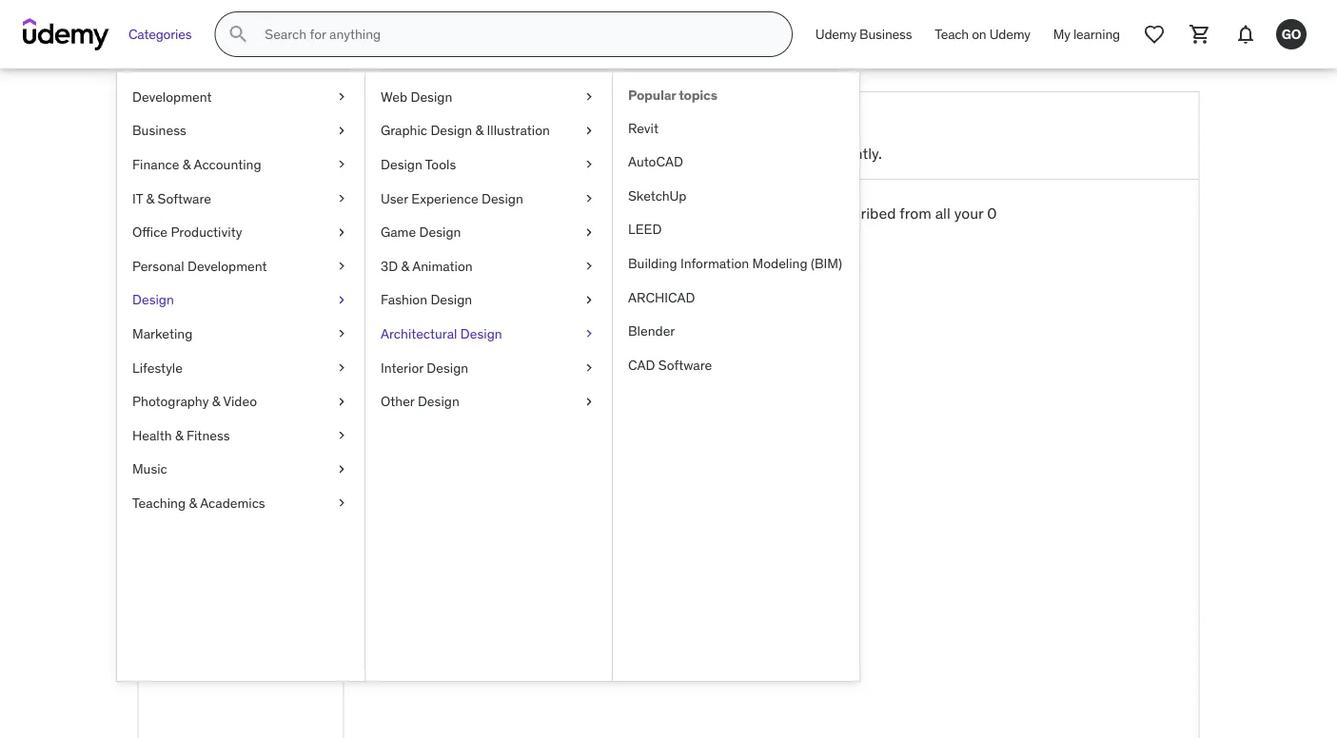 Task type: describe. For each thing, give the bounding box(es) containing it.
game design link
[[365, 215, 612, 249]]

profile
[[154, 311, 198, 331]]

business inside "link"
[[132, 122, 186, 139]]

submit search image
[[227, 23, 250, 46]]

leed
[[628, 221, 662, 238]]

office
[[132, 224, 168, 241]]

xsmall image for music
[[334, 460, 349, 479]]

marketing link
[[117, 317, 365, 351]]

popular topics
[[628, 87, 717, 104]]

close for close your account permanently.
[[661, 143, 699, 163]]

experience
[[411, 190, 478, 207]]

1 horizontal spatial go
[[1282, 25, 1301, 42]]

design for fashion
[[431, 291, 472, 308]]

0 horizontal spatial will
[[576, 225, 598, 244]]

teach
[[935, 25, 969, 43]]

Search for anything text field
[[261, 18, 769, 50]]

building
[[628, 255, 677, 272]]

photography & video link
[[117, 385, 365, 419]]

3d & animation link
[[365, 249, 612, 283]]

if
[[555, 203, 564, 223]]

account security link
[[138, 365, 343, 394]]

0 vertical spatial business
[[860, 25, 912, 43]]

architectural
[[381, 325, 457, 342]]

xsmall image for teaching & academics
[[334, 494, 349, 513]]

design for web
[[411, 88, 452, 105]]

development link
[[117, 80, 365, 114]]

learning
[[1073, 25, 1120, 43]]

photo link
[[138, 336, 343, 365]]

0 vertical spatial will
[[757, 203, 779, 223]]

xsmall image for marketing
[[334, 325, 349, 343]]

close account
[[497, 274, 598, 293]]

cad software
[[628, 356, 712, 374]]

account
[[154, 369, 210, 389]]

xsmall image for photography & video
[[334, 392, 349, 411]]

interior design link
[[365, 351, 612, 385]]

access
[[633, 225, 680, 244]]

modeling
[[752, 255, 808, 272]]

2 horizontal spatial your
[[954, 203, 983, 223]]

user
[[381, 190, 408, 207]]

from
[[900, 203, 932, 223]]

2 udemy from the left
[[990, 25, 1031, 43]]

finance & accounting link
[[117, 148, 365, 182]]

& down web design link
[[476, 122, 484, 139]]

unsubscribed
[[804, 203, 896, 223]]

design tools link
[[365, 148, 612, 182]]

go link
[[1269, 11, 1314, 57]]

profile link
[[138, 307, 343, 336]]

photography
[[132, 393, 209, 410]]

it & software link
[[117, 182, 365, 215]]

& for 3d & animation
[[401, 257, 409, 275]]

music link
[[117, 453, 365, 486]]

game design
[[381, 224, 461, 241]]

information
[[680, 255, 749, 272]]

building information modeling (bim) link
[[613, 247, 859, 281]]

architectural design
[[381, 325, 502, 342]]

finance
[[132, 156, 179, 173]]

design up profile
[[132, 291, 174, 308]]

close
[[595, 203, 631, 223]]

fashion design
[[381, 291, 472, 308]]

subscriptions link
[[138, 394, 343, 423]]

2 you from the left
[[729, 203, 754, 223]]

xsmall image for personal development
[[334, 257, 349, 276]]

xsmall image for office productivity
[[334, 223, 349, 242]]

sketchup
[[628, 187, 687, 204]]

other design
[[381, 393, 459, 410]]

view
[[154, 282, 186, 302]]

api clients link
[[138, 510, 343, 538]]

close account button
[[486, 261, 609, 306]]

0 vertical spatial development
[[132, 88, 212, 105]]

shopping cart with 0 items image
[[1189, 23, 1212, 46]]

3d & animation
[[381, 257, 473, 275]]

account,
[[668, 203, 726, 223]]

xsmall image for lifestyle
[[334, 359, 349, 377]]

0
[[987, 203, 997, 223]]

design for graphic
[[431, 122, 472, 139]]

my learning
[[1053, 25, 1120, 43]]

design link
[[117, 283, 365, 317]]

payment methods link
[[138, 423, 343, 452]]

xsmall image for design
[[334, 291, 349, 309]]

& for teaching & academics
[[189, 495, 197, 512]]

architectural design element
[[612, 72, 859, 681]]

1 udemy from the left
[[816, 25, 857, 43]]

permanently.
[[794, 143, 882, 163]]

wishlist image
[[1143, 23, 1166, 46]]

archicad link
[[613, 281, 859, 314]]

it & software
[[132, 190, 211, 207]]

office productivity
[[132, 224, 242, 241]]

leed link
[[613, 213, 859, 247]]

autocad
[[628, 153, 683, 170]]

architectural design link
[[365, 317, 612, 351]]

teaching
[[132, 495, 186, 512]]

xsmall image for development
[[334, 88, 349, 106]]

archicad
[[628, 289, 695, 306]]

xsmall image for other design
[[582, 392, 597, 411]]

cad
[[628, 356, 655, 374]]

1 vertical spatial go
[[218, 145, 263, 183]]

xsmall image for interior design
[[582, 359, 597, 377]]

orlando
[[230, 236, 287, 256]]

tools
[[425, 156, 456, 173]]

lifestyle
[[132, 359, 183, 376]]

web
[[381, 88, 407, 105]]

udemy image
[[23, 18, 109, 50]]



Task type: vqa. For each thing, say whether or not it's contained in the screenshot.
(CSC)
no



Task type: locate. For each thing, give the bounding box(es) containing it.
xsmall image for finance & accounting
[[334, 155, 349, 174]]

xsmall image for game design
[[582, 223, 597, 242]]

xsmall image for 3d & animation
[[582, 257, 597, 276]]

0 vertical spatial go
[[1282, 25, 1301, 42]]

xsmall image inside architectural design 'link'
[[582, 325, 597, 343]]

xsmall image inside office productivity link
[[334, 223, 349, 242]]

xsmall image inside teaching & academics link
[[334, 494, 349, 513]]

clients
[[181, 514, 226, 533]]

your up sketchup link
[[703, 143, 732, 163]]

design down fashion design link
[[460, 325, 502, 342]]

xsmall image for web design
[[582, 88, 597, 106]]

teach on udemy link
[[923, 11, 1042, 57]]

& right it
[[146, 190, 154, 207]]

business
[[860, 25, 912, 43], [132, 122, 186, 139]]

business link
[[117, 114, 365, 148]]

api
[[154, 514, 177, 533]]

design down interior design
[[418, 393, 459, 410]]

0 horizontal spatial close
[[497, 274, 537, 293]]

revit link
[[613, 111, 859, 145]]

xsmall image for business
[[334, 121, 349, 140]]

xsmall image inside marketing link
[[334, 325, 349, 343]]

1 vertical spatial account
[[540, 274, 598, 293]]

1 vertical spatial business
[[132, 122, 186, 139]]

3d
[[381, 257, 398, 275]]

design down graphic
[[381, 156, 422, 173]]

methods
[[217, 427, 277, 447]]

my learning link
[[1042, 11, 1132, 57]]

1 horizontal spatial will
[[757, 203, 779, 223]]

1 horizontal spatial your
[[703, 143, 732, 163]]

topics
[[679, 87, 717, 104]]

udemy
[[816, 25, 857, 43], [990, 25, 1031, 43]]

go
[[1282, 25, 1301, 42], [218, 145, 263, 183]]

xsmall image inside fashion design link
[[582, 291, 597, 309]]

account up sketchup link
[[735, 143, 790, 163]]

lifestyle link
[[117, 351, 365, 385]]

you up the forever. in the top of the page
[[729, 203, 754, 223]]

personal development
[[132, 257, 267, 275]]

business up finance
[[132, 122, 186, 139]]

notifications image
[[1234, 23, 1257, 46]]

close your account permanently.
[[661, 143, 882, 163]]

0 horizontal spatial business
[[132, 122, 186, 139]]

(bim)
[[811, 255, 842, 272]]

personal
[[132, 257, 184, 275]]

1 vertical spatial development
[[187, 257, 267, 275]]

xsmall image inside it & software link
[[334, 189, 349, 208]]

xsmall image inside finance & accounting link
[[334, 155, 349, 174]]

teaching & academics
[[132, 495, 265, 512]]

1 horizontal spatial you
[[729, 203, 754, 223]]

0 horizontal spatial udemy
[[816, 25, 857, 43]]

design for game
[[419, 224, 461, 241]]

udemy business
[[816, 25, 912, 43]]

xsmall image for architectural design
[[582, 325, 597, 343]]

design inside 'link'
[[460, 325, 502, 342]]

close inside 'close account' button
[[497, 274, 537, 293]]

interior
[[381, 359, 424, 376]]

health & fitness link
[[117, 419, 365, 453]]

security
[[214, 369, 270, 389]]

xsmall image for it & software
[[334, 189, 349, 208]]

0 horizontal spatial software
[[158, 190, 211, 207]]

account inside button
[[540, 274, 598, 293]]

0 vertical spatial software
[[158, 190, 211, 207]]

will right and
[[576, 225, 598, 244]]

xsmall image inside graphic design & illustration link
[[582, 121, 597, 140]]

1 horizontal spatial udemy
[[990, 25, 1031, 43]]

xsmall image for design tools
[[582, 155, 597, 174]]

0 vertical spatial account
[[735, 143, 790, 163]]

design right web
[[411, 88, 452, 105]]

graphic
[[381, 122, 427, 139]]

animation
[[412, 257, 473, 275]]

1 vertical spatial software
[[658, 356, 712, 374]]

xsmall image inside 'interior design' link
[[582, 359, 597, 377]]

xsmall image inside game design link
[[582, 223, 597, 242]]

gary orlando
[[194, 236, 287, 256]]

1 horizontal spatial software
[[658, 356, 712, 374]]

0 horizontal spatial you
[[567, 203, 592, 223]]

notifications
[[154, 485, 240, 504]]

xsmall image inside development link
[[334, 88, 349, 106]]

design for other
[[418, 393, 459, 410]]

graphic design & illustration link
[[365, 114, 612, 148]]

web design link
[[365, 80, 612, 114]]

health
[[132, 427, 172, 444]]

development down "gary orlando"
[[187, 257, 267, 275]]

categories
[[128, 25, 192, 43]]

software inside architectural design element
[[658, 356, 712, 374]]

xsmall image inside other design link
[[582, 392, 597, 411]]

account
[[735, 143, 790, 163], [540, 274, 598, 293]]

& for it & software
[[146, 190, 154, 207]]

other design link
[[365, 385, 612, 419]]

cad software link
[[613, 348, 859, 382]]

software right "cad"
[[658, 356, 712, 374]]

xsmall image inside "business" "link"
[[334, 121, 349, 140]]

teach on udemy
[[935, 25, 1031, 43]]

view public profile link
[[138, 278, 343, 307]]

teaching & academics link
[[117, 486, 365, 520]]

game
[[381, 224, 416, 241]]

1 vertical spatial close
[[497, 274, 537, 293]]

& for photography & video
[[212, 393, 220, 410]]

photo
[[154, 340, 194, 360]]

design for interior
[[427, 359, 468, 376]]

categories button
[[117, 11, 203, 57]]

account down and
[[540, 274, 598, 293]]

& up clients
[[189, 495, 197, 512]]

xsmall image inside design link
[[334, 291, 349, 309]]

& for finance & accounting
[[183, 156, 191, 173]]

close for close account
[[497, 274, 537, 293]]

xsmall image
[[334, 88, 349, 106], [582, 121, 597, 140], [334, 155, 349, 174], [582, 155, 597, 174], [334, 189, 349, 208], [582, 189, 597, 208], [334, 223, 349, 242], [582, 223, 597, 242], [582, 257, 597, 276], [334, 291, 349, 309], [334, 325, 349, 343], [334, 392, 349, 411], [334, 426, 349, 445], [334, 460, 349, 479]]

design up tools
[[431, 122, 472, 139]]

you right the if
[[567, 203, 592, 223]]

xsmall image for health & fitness
[[334, 426, 349, 445]]

view public profile profile photo account security subscriptions payment methods privacy notifications api clients
[[154, 282, 278, 533]]

health & fitness
[[132, 427, 230, 444]]

xsmall image inside web design link
[[582, 88, 597, 106]]

development
[[132, 88, 212, 105], [187, 257, 267, 275]]

xsmall image inside photography & video link
[[334, 392, 349, 411]]

privacy link
[[138, 452, 343, 481]]

close down courses,
[[497, 274, 537, 293]]

blender
[[628, 323, 675, 340]]

xsmall image inside the music link
[[334, 460, 349, 479]]

you
[[567, 203, 592, 223], [729, 203, 754, 223]]

xsmall image inside user experience design link
[[582, 189, 597, 208]]

gary
[[194, 236, 227, 256]]

user experience design link
[[365, 182, 612, 215]]

business left teach
[[860, 25, 912, 43]]

if you close your account, you will be unsubscribed from all your 0 courses, and will lose access forever.
[[486, 203, 997, 244]]

design down design tools link
[[482, 190, 523, 207]]

fashion design link
[[365, 283, 612, 317]]

courses,
[[486, 225, 543, 244]]

xsmall image inside lifestyle link
[[334, 359, 349, 377]]

xsmall image for graphic design & illustration
[[582, 121, 597, 140]]

sketchup link
[[613, 179, 859, 213]]

your left 0
[[954, 203, 983, 223]]

will left be
[[757, 203, 779, 223]]

my
[[1053, 25, 1070, 43]]

0 horizontal spatial go
[[218, 145, 263, 183]]

software
[[158, 190, 211, 207], [658, 356, 712, 374]]

your
[[703, 143, 732, 163], [635, 203, 664, 223], [954, 203, 983, 223]]

illustration
[[487, 122, 550, 139]]

popular
[[628, 87, 676, 104]]

forever.
[[684, 225, 735, 244]]

&
[[476, 122, 484, 139], [183, 156, 191, 173], [146, 190, 154, 207], [401, 257, 409, 275], [212, 393, 220, 410], [175, 427, 183, 444], [189, 495, 197, 512]]

notifications link
[[138, 481, 343, 510]]

& for health & fitness
[[175, 427, 183, 444]]

& right 3d
[[401, 257, 409, 275]]

1 you from the left
[[567, 203, 592, 223]]

xsmall image inside design tools link
[[582, 155, 597, 174]]

1 horizontal spatial business
[[860, 25, 912, 43]]

lose
[[601, 225, 629, 244]]

profile
[[235, 282, 278, 302]]

be
[[783, 203, 800, 223]]

design up animation
[[419, 224, 461, 241]]

xsmall image for user experience design
[[582, 189, 597, 208]]

design for architectural
[[460, 325, 502, 342]]

xsmall image
[[582, 88, 597, 106], [334, 121, 349, 140], [334, 257, 349, 276], [582, 291, 597, 309], [582, 325, 597, 343], [334, 359, 349, 377], [582, 359, 597, 377], [582, 392, 597, 411], [334, 494, 349, 513]]

software up office productivity
[[158, 190, 211, 207]]

xsmall image inside health & fitness link
[[334, 426, 349, 445]]

0 horizontal spatial your
[[635, 203, 664, 223]]

design down animation
[[431, 291, 472, 308]]

payment
[[154, 427, 214, 447]]

accounting
[[194, 156, 261, 173]]

xsmall image for fashion design
[[582, 291, 597, 309]]

fitness
[[186, 427, 230, 444]]

blender link
[[613, 314, 859, 348]]

productivity
[[171, 224, 242, 241]]

and
[[547, 225, 572, 244]]

0 vertical spatial close
[[661, 143, 699, 163]]

graphic design & illustration
[[381, 122, 550, 139]]

0 horizontal spatial account
[[540, 274, 598, 293]]

xsmall image inside personal development link
[[334, 257, 349, 276]]

close
[[661, 143, 699, 163], [497, 274, 537, 293]]

& right finance
[[183, 156, 191, 173]]

user experience design
[[381, 190, 523, 207]]

autocad link
[[613, 145, 859, 179]]

your up the access
[[635, 203, 664, 223]]

revit
[[628, 119, 659, 136]]

design down architectural design at the top left of the page
[[427, 359, 468, 376]]

interior design
[[381, 359, 468, 376]]

& right health in the left of the page
[[175, 427, 183, 444]]

close up the sketchup
[[661, 143, 699, 163]]

1 horizontal spatial account
[[735, 143, 790, 163]]

1 vertical spatial will
[[576, 225, 598, 244]]

& left video
[[212, 393, 220, 410]]

development down categories dropdown button
[[132, 88, 212, 105]]

all
[[935, 203, 951, 223]]

other
[[381, 393, 415, 410]]

warning:
[[486, 203, 551, 223]]

xsmall image inside 3d & animation link
[[582, 257, 597, 276]]

1 horizontal spatial close
[[661, 143, 699, 163]]

office productivity link
[[117, 215, 365, 249]]



